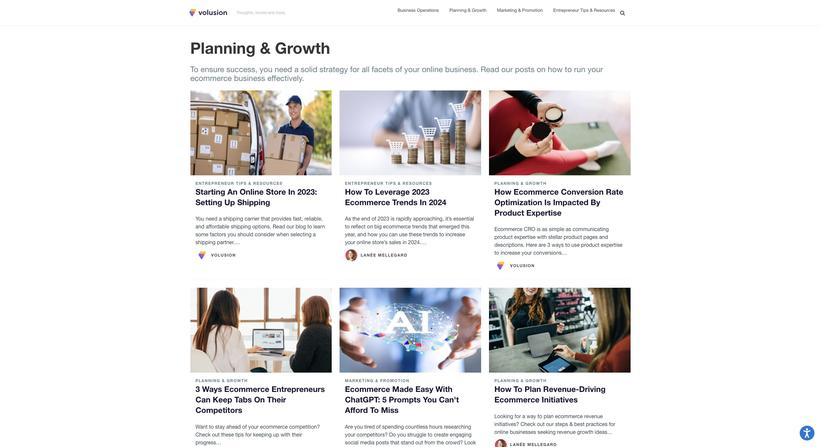 Task type: vqa. For each thing, say whether or not it's contained in the screenshot.


Task type: locate. For each thing, give the bounding box(es) containing it.
1 horizontal spatial volusion
[[511, 263, 535, 268]]

cro
[[525, 226, 536, 232]]

2023
[[412, 187, 430, 196], [378, 216, 390, 222]]

your right run
[[588, 64, 604, 74]]

1 vertical spatial marketing
[[345, 379, 374, 384]]

for left "all" at the left of page
[[350, 64, 360, 74]]

out inside the 'are you tired of spending countless hours researching your competitors? do you struggle to create engaging social media posts that stand out from the crowd? lo'
[[416, 440, 423, 446]]

your
[[405, 64, 420, 74], [588, 64, 604, 74], [345, 240, 356, 245], [522, 250, 532, 256], [249, 424, 259, 430], [345, 432, 356, 438]]

how left run
[[548, 64, 563, 74]]

1 vertical spatial expertise
[[602, 242, 623, 248]]

and down the reflect
[[358, 232, 367, 238]]

volusion link for up
[[196, 249, 236, 262]]

resources for starting an online store in 2023: setting up shipping
[[253, 181, 283, 186]]

increase inside the as the end of 2023 is rapidly approaching, it's essential to reflect on big ecommerce trends that emerged this year, and how you can use these trends to increase your online store's sales in 2024.…
[[446, 232, 466, 238]]

0 horizontal spatial with
[[281, 432, 291, 438]]

check inside 'want to stay ahead of your ecommerce competition? check out these tips for keeping up with their progress…'
[[196, 432, 211, 438]]

entrepreneur inside entrepreneur tips & resources how to leverage 2023 ecommerce trends in 2024
[[345, 181, 384, 186]]

2023 up the big
[[378, 216, 390, 222]]

2 vertical spatial our
[[547, 422, 554, 427]]

planning inside planning & growth how ecommerce conversion rate optimization is impacted by product expertise
[[495, 181, 520, 186]]

trends down approaching,
[[413, 224, 428, 230]]

to
[[565, 64, 572, 74], [365, 187, 373, 196], [308, 224, 312, 230], [345, 224, 350, 230], [440, 232, 445, 238], [566, 242, 570, 248], [495, 250, 500, 256], [514, 385, 523, 394], [370, 406, 379, 415], [538, 414, 543, 420], [209, 424, 214, 430], [428, 432, 433, 438]]

the right the as
[[353, 216, 360, 222]]

0 vertical spatial use
[[399, 232, 408, 238]]

0 horizontal spatial check
[[196, 432, 211, 438]]

tips inside entrepreneur tips & resources how to leverage 2023 ecommerce trends in 2024
[[386, 181, 397, 186]]

0 vertical spatial how
[[548, 64, 563, 74]]

that down approaching,
[[429, 224, 438, 230]]

need up affordable
[[206, 216, 218, 222]]

0 horizontal spatial 2023
[[378, 216, 390, 222]]

& inside marketing & promotion link
[[519, 7, 521, 13]]

stories
[[255, 10, 267, 15]]

your down here on the bottom
[[522, 250, 532, 256]]

0 vertical spatial that
[[261, 216, 270, 222]]

need left solid
[[275, 64, 292, 74]]

0 horizontal spatial marketing
[[345, 379, 374, 384]]

countless
[[406, 424, 428, 430]]

how inside planning & growth how ecommerce conversion rate optimization is impacted by product expertise
[[495, 187, 512, 196]]

increase down emerged
[[446, 232, 466, 238]]

1 vertical spatial promotion
[[380, 379, 410, 384]]

stay
[[215, 424, 225, 430]]

2 vertical spatial that
[[391, 440, 400, 446]]

2 horizontal spatial is
[[545, 198, 551, 207]]

resources up trends
[[403, 181, 433, 186]]

some
[[196, 232, 209, 238]]

you right are
[[355, 424, 363, 430]]

out down stay on the left bottom
[[212, 432, 220, 438]]

to left the miss
[[370, 406, 379, 415]]

your inside ecommerce cro is as simple as communicating product expertise with stellar product pages and descriptions. here are 3 ways to use product expertise to increase your conversions…
[[522, 250, 532, 256]]

you down easy
[[423, 395, 437, 405]]

1 horizontal spatial marketing
[[497, 7, 517, 13]]

online left business.
[[422, 64, 443, 74]]

2 vertical spatial out
[[416, 440, 423, 446]]

should
[[238, 232, 254, 238]]

read right business.
[[481, 64, 500, 74]]

these inside 'want to stay ahead of your ecommerce competition? check out these tips for keeping up with their progress…'
[[221, 432, 234, 438]]

their
[[292, 432, 302, 438]]

online down initiatives?
[[495, 429, 509, 435]]

1 vertical spatial use
[[572, 242, 580, 248]]

1 as from the left
[[543, 226, 548, 232]]

2023:
[[298, 187, 317, 196]]

1 horizontal spatial resources
[[403, 181, 433, 186]]

you
[[196, 216, 204, 222], [423, 395, 437, 405]]

1 vertical spatial need
[[206, 216, 218, 222]]

0 horizontal spatial 3
[[196, 385, 200, 394]]

1 vertical spatial the
[[437, 440, 444, 446]]

in left 2024
[[420, 198, 427, 207]]

store
[[266, 187, 286, 196]]

0 horizontal spatial our
[[287, 224, 294, 230]]

0 horizontal spatial use
[[399, 232, 408, 238]]

0 vertical spatial volusion
[[211, 253, 236, 258]]

ecommerce inside the as the end of 2023 is rapidly approaching, it's essential to reflect on big ecommerce trends that emerged this year, and how you can use these trends to increase your online store's sales in 2024.…
[[384, 224, 411, 230]]

tips inside entrepreneur tips & resources starting an online store in 2023: setting up shipping
[[236, 181, 247, 186]]

1 vertical spatial our
[[287, 224, 294, 230]]

1 horizontal spatial volusion link
[[495, 260, 535, 273]]

1 vertical spatial these
[[221, 432, 234, 438]]

entrepreneur tips & resources starting an online store in 2023: setting up shipping
[[196, 181, 317, 207]]

to inside 'want to stay ahead of your ecommerce competition? check out these tips for keeping up with their progress…'
[[209, 424, 214, 430]]

you up store's
[[379, 232, 388, 238]]

0 horizontal spatial out
[[212, 432, 220, 438]]

out inside the looking for a way to plan ecommerce revenue initiatives? check out our steps & best practices for online businesses seeking revenue growth ideas…
[[538, 422, 545, 427]]

for right tips
[[246, 432, 252, 438]]

& inside planning & growth how to plan revenue-driving ecommerce initiatives
[[521, 379, 525, 384]]

how for how ecommerce conversion rate optimization is impacted by product expertise
[[495, 187, 512, 196]]

how ecommerce conversion rate optimization is impacted by product expertise image
[[490, 90, 631, 175]]

it's
[[446, 216, 452, 222]]

1 horizontal spatial check
[[521, 422, 536, 427]]

of inside the as the end of 2023 is rapidly approaching, it's essential to reflect on big ecommerce trends that emerged this year, and how you can use these trends to increase your online store's sales in 2024.…
[[372, 216, 377, 222]]

resources left search image
[[595, 8, 616, 13]]

tips for starting an online store in 2023: setting up shipping
[[236, 181, 247, 186]]

0 horizontal spatial that
[[261, 216, 270, 222]]

steps
[[556, 422, 569, 427]]

shipping up should
[[231, 224, 251, 230]]

to inside "marketing & promotion ecommerce made easy with chatgpt: 5 prompts you can't afford to miss"
[[370, 406, 379, 415]]

is up expertise
[[545, 198, 551, 207]]

marketing
[[497, 7, 517, 13], [345, 379, 374, 384]]

that inside the as the end of 2023 is rapidly approaching, it's essential to reflect on big ecommerce trends that emerged this year, and how you can use these trends to increase your online store's sales in 2024.…
[[429, 224, 438, 230]]

0 horizontal spatial volusion link
[[196, 249, 236, 262]]

with inside 'want to stay ahead of your ecommerce competition? check out these tips for keeping up with their progress…'
[[281, 432, 291, 438]]

online inside the to ensure success, you need a solid strategy for all facets of your online business. read our posts on how to run your ecommerce business effectively.
[[422, 64, 443, 74]]

with up are
[[538, 234, 547, 240]]

leverage
[[376, 187, 410, 196]]

2 horizontal spatial online
[[495, 429, 509, 435]]

growth inside planning & growth how ecommerce conversion rate optimization is impacted by product expertise
[[526, 181, 547, 186]]

0 vertical spatial marketing
[[497, 7, 517, 13]]

that down do
[[391, 440, 400, 446]]

1 horizontal spatial you
[[423, 395, 437, 405]]

2 vertical spatial is
[[537, 226, 541, 232]]

revenue-
[[544, 385, 580, 394]]

that up the options.
[[261, 216, 270, 222]]

up
[[273, 432, 279, 438]]

our inside you need a shipping carrier that provides fast, reliable, and affordable shipping options. read our blog to learn some factors you should consider when selecting a shipping partner.…
[[287, 224, 294, 230]]

ecommerce up chatgpt:
[[345, 385, 391, 394]]

0 vertical spatial is
[[545, 198, 551, 207]]

0 horizontal spatial how
[[368, 232, 378, 238]]

1 horizontal spatial as
[[566, 226, 572, 232]]

0 vertical spatial increase
[[446, 232, 466, 238]]

0 vertical spatial the
[[353, 216, 360, 222]]

all
[[362, 64, 370, 74]]

0 horizontal spatial in
[[288, 187, 295, 196]]

posts inside the 'are you tired of spending countless hours researching your competitors? do you struggle to create engaging social media posts that stand out from the crowd? lo'
[[376, 440, 389, 446]]

promotion for marketing & promotion
[[523, 7, 543, 13]]

create
[[434, 432, 449, 438]]

with
[[538, 234, 547, 240], [436, 385, 453, 394], [281, 432, 291, 438]]

communicating
[[573, 226, 609, 232]]

0 horizontal spatial entrepreneur
[[196, 181, 235, 186]]

how to plan revenue-driving ecommerce initiatives image
[[490, 288, 631, 373]]

check down the 'want'
[[196, 432, 211, 438]]

volusion link down descriptions.
[[495, 260, 535, 273]]

0 horizontal spatial posts
[[376, 440, 389, 446]]

0 vertical spatial in
[[288, 187, 295, 196]]

and inside the as the end of 2023 is rapidly approaching, it's essential to reflect on big ecommerce trends that emerged this year, and how you can use these trends to increase your online store's sales in 2024.…
[[358, 232, 367, 238]]

entrepreneur for how to leverage 2023 ecommerce trends in 2024
[[345, 181, 384, 186]]

0 vertical spatial on
[[537, 64, 546, 74]]

ecommerce inside the looking for a way to plan ecommerce revenue initiatives? check out our steps & best practices for online businesses seeking revenue growth ideas…
[[556, 414, 583, 420]]

0 vertical spatial read
[[481, 64, 500, 74]]

promotion for marketing & promotion ecommerce made easy with chatgpt: 5 prompts you can't afford to miss
[[380, 379, 410, 384]]

1 horizontal spatial revenue
[[585, 414, 603, 420]]

a up affordable
[[219, 216, 222, 222]]

your inside the 'are you tired of spending countless hours researching your competitors? do you struggle to create engaging social media posts that stand out from the crowd? lo'
[[345, 432, 356, 438]]

you inside "marketing & promotion ecommerce made easy with chatgpt: 5 prompts you can't afford to miss"
[[423, 395, 437, 405]]

0 vertical spatial check
[[521, 422, 536, 427]]

is right 'cro'
[[537, 226, 541, 232]]

looking
[[495, 414, 514, 420]]

1 vertical spatial 2023
[[378, 216, 390, 222]]

out inside 'want to stay ahead of your ecommerce competition? check out these tips for keeping up with their progress…'
[[212, 432, 220, 438]]

0 vertical spatial 3
[[548, 242, 551, 248]]

1 horizontal spatial in
[[403, 240, 407, 245]]

here
[[527, 242, 538, 248]]

check down way on the bottom right of page
[[521, 422, 536, 427]]

volusion down here on the bottom
[[511, 263, 535, 268]]

growth inside planning & growth 3 ways ecommerce entrepreneurs can keep tabs on their competitors
[[227, 379, 248, 384]]

planning for how ecommerce conversion rate optimization is impacted by product expertise
[[495, 181, 520, 186]]

ecommerce up end
[[345, 198, 391, 207]]

afford
[[345, 406, 368, 415]]

and inside you need a shipping carrier that provides fast, reliable, and affordable shipping options. read our blog to learn some factors you should consider when selecting a shipping partner.…
[[196, 224, 205, 230]]

how inside planning & growth how to plan revenue-driving ecommerce initiatives
[[495, 385, 512, 394]]

your down year, on the left
[[345, 240, 356, 245]]

3 up can at the bottom of page
[[196, 385, 200, 394]]

1 horizontal spatial need
[[275, 64, 292, 74]]

1 horizontal spatial planning & growth
[[450, 7, 487, 13]]

1 vertical spatial on
[[367, 224, 373, 230]]

1 vertical spatial posts
[[376, 440, 389, 446]]

with inside ecommerce cro is as simple as communicating product expertise with stellar product pages and descriptions. here are 3 ways to use product expertise to increase your conversions…
[[538, 234, 547, 240]]

0 horizontal spatial read
[[273, 224, 285, 230]]

0 horizontal spatial on
[[367, 224, 373, 230]]

researching
[[444, 424, 472, 430]]

use right ways
[[572, 242, 580, 248]]

2023 up trends
[[412, 187, 430, 196]]

1 horizontal spatial read
[[481, 64, 500, 74]]

2 horizontal spatial tips
[[581, 8, 589, 13]]

more.
[[276, 10, 286, 15]]

use right 'can'
[[399, 232, 408, 238]]

is inside ecommerce cro is as simple as communicating product expertise with stellar product pages and descriptions. here are 3 ways to use product expertise to increase your conversions…
[[537, 226, 541, 232]]

ecommerce inside planning & growth how to plan revenue-driving ecommerce initiatives
[[495, 395, 540, 405]]

selecting
[[291, 232, 312, 238]]

these
[[409, 232, 422, 238], [221, 432, 234, 438]]

you
[[260, 64, 273, 74], [228, 232, 236, 238], [379, 232, 388, 238], [355, 424, 363, 430], [398, 432, 406, 438]]

2 horizontal spatial that
[[429, 224, 438, 230]]

you need a shipping carrier that provides fast, reliable, and affordable shipping options. read our blog to learn some factors you should consider when selecting a shipping partner.…
[[196, 216, 325, 245]]

0 horizontal spatial tips
[[236, 181, 247, 186]]

driving
[[580, 385, 606, 394]]

to down reliable,
[[308, 224, 312, 230]]

posts inside the to ensure success, you need a solid strategy for all facets of your online business. read our posts on how to run your ecommerce business effectively.
[[516, 64, 535, 74]]

resources up store
[[253, 181, 283, 186]]

1 horizontal spatial with
[[436, 385, 453, 394]]

revenue
[[585, 414, 603, 420], [558, 429, 576, 435]]

to inside planning & growth how to plan revenue-driving ecommerce initiatives
[[514, 385, 523, 394]]

on
[[254, 395, 265, 405]]

0 horizontal spatial promotion
[[380, 379, 410, 384]]

ecommerce up optimization
[[514, 187, 559, 196]]

2 as from the left
[[566, 226, 572, 232]]

1 vertical spatial with
[[436, 385, 453, 394]]

to left stay on the left bottom
[[209, 424, 214, 430]]

0 vertical spatial our
[[502, 64, 513, 74]]

as right simple
[[566, 226, 572, 232]]

promotion
[[523, 7, 543, 13], [380, 379, 410, 384]]

revenue down steps
[[558, 429, 576, 435]]

read
[[481, 64, 500, 74], [273, 224, 285, 230]]

you up some
[[196, 216, 204, 222]]

product
[[495, 234, 513, 240], [564, 234, 583, 240], [582, 242, 600, 248]]

your up keeping
[[249, 424, 259, 430]]

planning inside planning & growth 3 ways ecommerce entrepreneurs can keep tabs on their competitors
[[196, 379, 220, 384]]

1 horizontal spatial increase
[[501, 250, 521, 256]]

you up the partner.…
[[228, 232, 236, 238]]

0 horizontal spatial planning & growth
[[190, 38, 330, 57]]

expertise down 'cro'
[[515, 234, 536, 240]]

check
[[521, 422, 536, 427], [196, 432, 211, 438]]

of right facets
[[396, 64, 403, 74]]

planning & growth how ecommerce conversion rate optimization is impacted by product expertise
[[495, 181, 624, 217]]

to up from
[[428, 432, 433, 438]]

3 right are
[[548, 242, 551, 248]]

1 vertical spatial volusion
[[511, 263, 535, 268]]

as the end of 2023 is rapidly approaching, it's essential to reflect on big ecommerce trends that emerged this year, and how you can use these trends to increase your online store's sales in 2024.…
[[345, 216, 474, 245]]

a left way on the bottom right of page
[[523, 414, 526, 420]]

how up looking
[[495, 385, 512, 394]]

growth for how to plan revenue-driving ecommerce initiatives
[[526, 379, 547, 384]]

setting
[[196, 198, 222, 207]]

ecommerce inside 'want to stay ahead of your ecommerce competition? check out these tips for keeping up with their progress…'
[[260, 424, 288, 430]]

that inside you need a shipping carrier that provides fast, reliable, and affordable shipping options. read our blog to learn some factors you should consider when selecting a shipping partner.…
[[261, 216, 270, 222]]

effectively.
[[268, 73, 305, 83]]

0 horizontal spatial as
[[543, 226, 548, 232]]

how up the as
[[345, 187, 362, 196]]

need
[[275, 64, 292, 74], [206, 216, 218, 222]]

as left simple
[[543, 226, 548, 232]]

&
[[468, 7, 471, 13], [519, 7, 521, 13], [590, 8, 593, 13], [260, 38, 271, 57], [249, 181, 252, 186], [398, 181, 401, 186], [521, 181, 525, 186], [222, 379, 225, 384], [376, 379, 379, 384], [521, 379, 525, 384], [570, 422, 573, 427]]

can't
[[439, 395, 459, 405]]

1 horizontal spatial promotion
[[523, 7, 543, 13]]

search image
[[621, 10, 626, 15]]

0 vertical spatial need
[[275, 64, 292, 74]]

volusion down the partner.…
[[211, 253, 236, 258]]

of right end
[[372, 216, 377, 222]]

1 vertical spatial online
[[357, 240, 371, 245]]

ecommerce down plan
[[495, 395, 540, 405]]

online inside the as the end of 2023 is rapidly approaching, it's essential to reflect on big ecommerce trends that emerged this year, and how you can use these trends to increase your online store's sales in 2024.…
[[357, 240, 371, 245]]

a left solid
[[295, 64, 299, 74]]

entrepreneur for starting an online store in 2023: setting up shipping
[[196, 181, 235, 186]]

2 horizontal spatial with
[[538, 234, 547, 240]]

planning inside planning & growth how to plan revenue-driving ecommerce initiatives
[[495, 379, 520, 384]]

from
[[425, 440, 436, 446]]

out
[[538, 422, 545, 427], [212, 432, 220, 438], [416, 440, 423, 446]]

1 horizontal spatial online
[[422, 64, 443, 74]]

2 vertical spatial shipping
[[196, 240, 216, 245]]

volusion link
[[196, 249, 236, 262], [495, 260, 535, 273]]

ecommerce
[[514, 187, 559, 196], [345, 198, 391, 207], [495, 226, 523, 232], [224, 385, 270, 394], [345, 385, 391, 394], [495, 395, 540, 405]]

increase down descriptions.
[[501, 250, 521, 256]]

& inside planning & growth link
[[468, 7, 471, 13]]

and
[[268, 10, 275, 15], [196, 224, 205, 230], [358, 232, 367, 238], [600, 234, 609, 240]]

tired
[[365, 424, 375, 430]]

is left rapidly on the top of the page
[[391, 216, 395, 222]]

growth inside planning & growth link
[[472, 7, 487, 13]]

promotion inside "marketing & promotion ecommerce made easy with chatgpt: 5 prompts you can't afford to miss"
[[380, 379, 410, 384]]

0 horizontal spatial you
[[196, 216, 204, 222]]

2023 inside the as the end of 2023 is rapidly approaching, it's essential to reflect on big ecommerce trends that emerged this year, and how you can use these trends to increase your online store's sales in 2024.…
[[378, 216, 390, 222]]

expertise down communicating
[[602, 242, 623, 248]]

ensure
[[201, 64, 224, 74]]

to left run
[[565, 64, 572, 74]]

planning
[[450, 7, 467, 13], [190, 38, 256, 57], [495, 181, 520, 186], [196, 379, 220, 384], [495, 379, 520, 384]]

expertise
[[515, 234, 536, 240], [602, 242, 623, 248]]

growth
[[472, 7, 487, 13], [275, 38, 330, 57], [526, 181, 547, 186], [227, 379, 248, 384], [526, 379, 547, 384]]

resources inside entrepreneur tips & resources starting an online store in 2023: setting up shipping
[[253, 181, 283, 186]]

out up the seeking
[[538, 422, 545, 427]]

& inside entrepreneur tips & resources how to leverage 2023 ecommerce trends in 2024
[[398, 181, 401, 186]]

of up tips
[[242, 424, 247, 430]]

read down provides
[[273, 224, 285, 230]]

in right sales
[[403, 240, 407, 245]]

lanée mellegard
[[361, 253, 408, 258]]

hours
[[430, 424, 443, 430]]

want to stay ahead of your ecommerce competition? check out these tips for keeping up with their progress…
[[196, 424, 320, 446]]

ahead
[[227, 424, 241, 430]]

trends up 2024.…
[[424, 232, 438, 238]]

with up can't
[[436, 385, 453, 394]]

with right up
[[281, 432, 291, 438]]

1 vertical spatial trends
[[424, 232, 438, 238]]

3
[[548, 242, 551, 248], [196, 385, 200, 394]]

seeking
[[538, 429, 556, 435]]

our inside the looking for a way to plan ecommerce revenue initiatives? check out our steps & best practices for online businesses seeking revenue growth ideas…
[[547, 422, 554, 427]]

ecommerce up tabs
[[224, 385, 270, 394]]

0 vertical spatial expertise
[[515, 234, 536, 240]]

how down the big
[[368, 232, 378, 238]]

rapidly
[[396, 216, 412, 222]]

1 horizontal spatial posts
[[516, 64, 535, 74]]

to left plan
[[514, 385, 523, 394]]

0 vertical spatial online
[[422, 64, 443, 74]]

options.
[[253, 224, 271, 230]]

0 horizontal spatial need
[[206, 216, 218, 222]]

0 vertical spatial with
[[538, 234, 547, 240]]

1 vertical spatial check
[[196, 432, 211, 438]]

and up some
[[196, 224, 205, 230]]

these down ahead
[[221, 432, 234, 438]]

ecommerce inside planning & growth how ecommerce conversion rate optimization is impacted by product expertise
[[514, 187, 559, 196]]

1 vertical spatial read
[[273, 224, 285, 230]]

you inside you need a shipping carrier that provides fast, reliable, and affordable shipping options. read our blog to learn some factors you should consider when selecting a shipping partner.…
[[228, 232, 236, 238]]

you inside the as the end of 2023 is rapidly approaching, it's essential to reflect on big ecommerce trends that emerged this year, and how you can use these trends to increase your online store's sales in 2024.…
[[379, 232, 388, 238]]

0 vertical spatial out
[[538, 422, 545, 427]]

way
[[527, 414, 537, 420]]

1 vertical spatial how
[[368, 232, 378, 238]]

you right success,
[[260, 64, 273, 74]]

to inside the looking for a way to plan ecommerce revenue initiatives? check out our steps & best practices for online businesses seeking revenue growth ideas…
[[538, 414, 543, 420]]

a
[[295, 64, 299, 74], [219, 216, 222, 222], [313, 232, 316, 238], [523, 414, 526, 420]]

business.
[[446, 64, 479, 74]]

2 vertical spatial in
[[403, 240, 407, 245]]

2 horizontal spatial out
[[538, 422, 545, 427]]

2 vertical spatial with
[[281, 432, 291, 438]]

& inside planning & growth 3 ways ecommerce entrepreneurs can keep tabs on their competitors
[[222, 379, 225, 384]]

online up lanée
[[357, 240, 371, 245]]

out down the struggle
[[416, 440, 423, 446]]

growth inside planning & growth how to plan revenue-driving ecommerce initiatives
[[526, 379, 547, 384]]

and right pages
[[600, 234, 609, 240]]

2 horizontal spatial in
[[420, 198, 427, 207]]

1 horizontal spatial the
[[437, 440, 444, 446]]

entrepreneur inside entrepreneur tips & resources starting an online store in 2023: setting up shipping
[[196, 181, 235, 186]]

keep
[[213, 395, 232, 405]]

plan
[[544, 414, 554, 420]]

to left the leverage
[[365, 187, 373, 196]]

in inside entrepreneur tips & resources how to leverage 2023 ecommerce trends in 2024
[[420, 198, 427, 207]]

on inside the as the end of 2023 is rapidly approaching, it's essential to reflect on big ecommerce trends that emerged this year, and how you can use these trends to increase your online store's sales in 2024.…
[[367, 224, 373, 230]]

product up ways
[[564, 234, 583, 240]]

to right way on the bottom right of page
[[538, 414, 543, 420]]

in left 2023:
[[288, 187, 295, 196]]

1 horizontal spatial 3
[[548, 242, 551, 248]]

marketing inside "marketing & promotion ecommerce made easy with chatgpt: 5 prompts you can't afford to miss"
[[345, 379, 374, 384]]

is
[[545, 198, 551, 207], [391, 216, 395, 222], [537, 226, 541, 232]]

1 vertical spatial that
[[429, 224, 438, 230]]

ecommerce up descriptions.
[[495, 226, 523, 232]]

planning for how to plan revenue-driving ecommerce initiatives
[[495, 379, 520, 384]]

0 horizontal spatial increase
[[446, 232, 466, 238]]

shipping down some
[[196, 240, 216, 245]]



Task type: describe. For each thing, give the bounding box(es) containing it.
product down pages
[[582, 242, 600, 248]]

& inside the looking for a way to plan ecommerce revenue initiatives? check out our steps & best practices for online businesses seeking revenue growth ideas…
[[570, 422, 573, 427]]

of inside the 'are you tired of spending countless hours researching your competitors? do you struggle to create engaging social media posts that stand out from the crowd? lo'
[[377, 424, 381, 430]]

thoughts,
[[237, 10, 254, 15]]

& inside 'entrepreneur tips & resources' link
[[590, 8, 593, 13]]

1 vertical spatial shipping
[[231, 224, 251, 230]]

with inside "marketing & promotion ecommerce made easy with chatgpt: 5 prompts you can't afford to miss"
[[436, 385, 453, 394]]

need inside the to ensure success, you need a solid strategy for all facets of your online business. read our posts on how to run your ecommerce business effectively.
[[275, 64, 292, 74]]

and left more.
[[268, 10, 275, 15]]

the inside the as the end of 2023 is rapidly approaching, it's essential to reflect on big ecommerce trends that emerged this year, and how you can use these trends to increase your online store's sales in 2024.…
[[353, 216, 360, 222]]

can
[[196, 395, 211, 405]]

volusion for up
[[211, 253, 236, 258]]

do
[[390, 432, 396, 438]]

year,
[[345, 232, 356, 238]]

tips inside 'entrepreneur tips & resources' link
[[581, 8, 589, 13]]

is inside the as the end of 2023 is rapidly approaching, it's essential to reflect on big ecommerce trends that emerged this year, and how you can use these trends to increase your online store's sales in 2024.…
[[391, 216, 395, 222]]

increase inside ecommerce cro is as simple as communicating product expertise with stellar product pages and descriptions. here are 3 ways to use product expertise to increase your conversions…
[[501, 250, 521, 256]]

our inside the to ensure success, you need a solid strategy for all facets of your online business. read our posts on how to run your ecommerce business effectively.
[[502, 64, 513, 74]]

essential
[[454, 216, 474, 222]]

to down emerged
[[440, 232, 445, 238]]

2024.…
[[409, 240, 427, 245]]

plan
[[525, 385, 542, 394]]

online
[[240, 187, 264, 196]]

and inside ecommerce cro is as simple as communicating product expertise with stellar product pages and descriptions. here are 3 ways to use product expertise to increase your conversions…
[[600, 234, 609, 240]]

ecommerce inside "marketing & promotion ecommerce made easy with chatgpt: 5 prompts you can't afford to miss"
[[345, 385, 391, 394]]

use inside the as the end of 2023 is rapidly approaching, it's essential to reflect on big ecommerce trends that emerged this year, and how you can use these trends to increase your online store's sales in 2024.…
[[399, 232, 408, 238]]

planning & growth how to plan revenue-driving ecommerce initiatives
[[495, 379, 606, 405]]

to ensure success, you need a solid strategy for all facets of your online business. read our posts on how to run your ecommerce business effectively.
[[190, 64, 604, 83]]

run
[[575, 64, 586, 74]]

easy
[[416, 385, 434, 394]]

business operations
[[398, 7, 439, 13]]

you inside you need a shipping carrier that provides fast, reliable, and affordable shipping options. read our blog to learn some factors you should consider when selecting a shipping partner.…
[[196, 216, 204, 222]]

2023 inside entrepreneur tips & resources how to leverage 2023 ecommerce trends in 2024
[[412, 187, 430, 196]]

end
[[362, 216, 371, 222]]

planning for 3 ways ecommerce entrepreneurs can keep tabs on their competitors
[[196, 379, 220, 384]]

store's
[[373, 240, 388, 245]]

businesses
[[510, 429, 537, 435]]

competitors?
[[357, 432, 388, 438]]

on inside the to ensure success, you need a solid strategy for all facets of your online business. read our posts on how to run your ecommerce business effectively.
[[537, 64, 546, 74]]

keeping
[[253, 432, 272, 438]]

how inside entrepreneur tips & resources how to leverage 2023 ecommerce trends in 2024
[[345, 187, 362, 196]]

impacted
[[554, 198, 589, 207]]

how for how to plan revenue-driving ecommerce initiatives
[[495, 385, 512, 394]]

lanée
[[361, 253, 377, 258]]

by
[[591, 198, 601, 207]]

entrepreneurs
[[272, 385, 325, 394]]

need inside you need a shipping carrier that provides fast, reliable, and affordable shipping options. read our blog to learn some factors you should consider when selecting a shipping partner.…
[[206, 216, 218, 222]]

starting
[[196, 187, 225, 196]]

competitors
[[196, 406, 243, 415]]

resources for how to leverage 2023 ecommerce trends in 2024
[[403, 181, 433, 186]]

partner.…
[[217, 240, 240, 245]]

you right do
[[398, 432, 406, 438]]

blog
[[296, 224, 306, 230]]

carrier
[[245, 216, 260, 222]]

for inside 'want to stay ahead of your ecommerce competition? check out these tips for keeping up with their progress…'
[[246, 432, 252, 438]]

to inside the 'are you tired of spending countless hours researching your competitors? do you struggle to create engaging social media posts that stand out from the crowd? lo'
[[428, 432, 433, 438]]

consider
[[255, 232, 275, 238]]

your right facets
[[405, 64, 420, 74]]

fast,
[[293, 216, 303, 222]]

to inside the to ensure success, you need a solid strategy for all facets of your online business. read our posts on how to run your ecommerce business effectively.
[[565, 64, 572, 74]]

2 horizontal spatial resources
[[595, 8, 616, 13]]

marketing & promotion link
[[497, 7, 543, 14]]

0 vertical spatial planning & growth
[[450, 7, 487, 13]]

conversions…
[[534, 250, 567, 256]]

is inside planning & growth how ecommerce conversion rate optimization is impacted by product expertise
[[545, 198, 551, 207]]

in inside the as the end of 2023 is rapidly approaching, it's essential to reflect on big ecommerce trends that emerged this year, and how you can use these trends to increase your online store's sales in 2024.…
[[403, 240, 407, 245]]

tips
[[236, 432, 244, 438]]

the inside the 'are you tired of spending countless hours researching your competitors? do you struggle to create engaging social media posts that stand out from the crowd? lo'
[[437, 440, 444, 446]]

check inside the looking for a way to plan ecommerce revenue initiatives? check out our steps & best practices for online businesses seeking revenue growth ideas…
[[521, 422, 536, 427]]

growth for 3 ways ecommerce entrepreneurs can keep tabs on their competitors
[[227, 379, 248, 384]]

marketing for marketing & promotion
[[497, 7, 517, 13]]

tips for how to leverage 2023 ecommerce trends in 2024
[[386, 181, 397, 186]]

these inside the as the end of 2023 is rapidly approaching, it's essential to reflect on big ecommerce trends that emerged this year, and how you can use these trends to increase your online store's sales in 2024.…
[[409, 232, 422, 238]]

planning inside planning & growth link
[[450, 7, 467, 13]]

engaging
[[450, 432, 472, 438]]

entrepreneur tips & resources link
[[554, 7, 616, 14]]

0 vertical spatial shipping
[[223, 216, 243, 222]]

a inside the looking for a way to plan ecommerce revenue initiatives? check out our steps & best practices for online businesses seeking revenue growth ideas…
[[523, 414, 526, 420]]

for inside the to ensure success, you need a solid strategy for all facets of your online business. read our posts on how to run your ecommerce business effectively.
[[350, 64, 360, 74]]

& inside planning & growth how ecommerce conversion rate optimization is impacted by product expertise
[[521, 181, 525, 186]]

open accessibe: accessibility options, statement and help image
[[804, 429, 812, 438]]

a down learn
[[313, 232, 316, 238]]

competition?
[[289, 424, 320, 430]]

miss
[[381, 406, 399, 415]]

of inside the to ensure success, you need a solid strategy for all facets of your online business. read our posts on how to run your ecommerce business effectively.
[[396, 64, 403, 74]]

spending
[[383, 424, 404, 430]]

facets
[[372, 64, 393, 74]]

read inside you need a shipping carrier that provides fast, reliable, and affordable shipping options. read our blog to learn some factors you should consider when selecting a shipping partner.…
[[273, 224, 285, 230]]

business
[[234, 73, 265, 83]]

your inside the as the end of 2023 is rapidly approaching, it's essential to reflect on big ecommerce trends that emerged this year, and how you can use these trends to increase your online store's sales in 2024.…
[[345, 240, 356, 245]]

0 vertical spatial revenue
[[585, 414, 603, 420]]

sales
[[389, 240, 402, 245]]

their
[[267, 395, 286, 405]]

growth for how ecommerce conversion rate optimization is impacted by product expertise
[[526, 181, 547, 186]]

business operations link
[[398, 7, 439, 14]]

1 horizontal spatial expertise
[[602, 242, 623, 248]]

ecommerce inside planning & growth 3 ways ecommerce entrepreneurs can keep tabs on their competitors
[[224, 385, 270, 394]]

to inside you need a shipping carrier that provides fast, reliable, and affordable shipping options. read our blog to learn some factors you should consider when selecting a shipping partner.…
[[308, 224, 312, 230]]

of inside 'want to stay ahead of your ecommerce competition? check out these tips for keeping up with their progress…'
[[242, 424, 247, 430]]

factors
[[210, 232, 226, 238]]

your inside 'want to stay ahead of your ecommerce competition? check out these tips for keeping up with their progress…'
[[249, 424, 259, 430]]

to down the as
[[345, 224, 350, 230]]

how to leverage 2023 ecommerce trends in 2024 image
[[340, 90, 482, 175]]

made
[[393, 385, 414, 394]]

& inside "marketing & promotion ecommerce made easy with chatgpt: 5 prompts you can't afford to miss"
[[376, 379, 379, 384]]

that inside the 'are you tired of spending countless hours researching your competitors? do you struggle to create engaging social media posts that stand out from the crowd? lo'
[[391, 440, 400, 446]]

simple
[[550, 226, 565, 232]]

ecommerce cro is as simple as communicating product expertise with stellar product pages and descriptions. here are 3 ways to use product expertise to increase your conversions…
[[495, 226, 623, 256]]

media
[[360, 440, 375, 446]]

how inside the to ensure success, you need a solid strategy for all facets of your online business. read our posts on how to run your ecommerce business effectively.
[[548, 64, 563, 74]]

for up initiatives?
[[515, 414, 521, 420]]

rate
[[606, 187, 624, 196]]

online inside the looking for a way to plan ecommerce revenue initiatives? check out our steps & best practices for online businesses seeking revenue growth ideas…
[[495, 429, 509, 435]]

ideas…
[[595, 429, 613, 435]]

success,
[[227, 64, 258, 74]]

ecommerce inside ecommerce cro is as simple as communicating product expertise with stellar product pages and descriptions. here are 3 ways to use product expertise to increase your conversions…
[[495, 226, 523, 232]]

optimization
[[495, 198, 543, 207]]

planning & growth link
[[450, 7, 487, 14]]

shipping
[[237, 198, 270, 207]]

ways
[[552, 242, 564, 248]]

ecommerce inside entrepreneur tips & resources how to leverage 2023 ecommerce trends in 2024
[[345, 198, 391, 207]]

entrepreneur tips & resources how to leverage 2023 ecommerce trends in 2024
[[345, 181, 447, 207]]

0 horizontal spatial revenue
[[558, 429, 576, 435]]

stand
[[401, 440, 414, 446]]

you inside the to ensure success, you need a solid strategy for all facets of your online business. read our posts on how to run your ecommerce business effectively.
[[260, 64, 273, 74]]

growth
[[578, 429, 594, 435]]

to
[[190, 64, 199, 74]]

3 inside planning & growth 3 ways ecommerce entrepreneurs can keep tabs on their competitors
[[196, 385, 200, 394]]

an
[[228, 187, 238, 196]]

3 ways ecommerce entrepreneurs can keep tabs on their competitors image
[[190, 288, 332, 373]]

can
[[389, 232, 398, 238]]

descriptions.
[[495, 242, 525, 248]]

stellar
[[549, 234, 563, 240]]

chatgpt:
[[345, 395, 380, 405]]

learn
[[314, 224, 325, 230]]

initiatives
[[542, 395, 578, 405]]

in inside entrepreneur tips & resources starting an online store in 2023: setting up shipping
[[288, 187, 295, 196]]

big
[[375, 224, 382, 230]]

starting an online store in 2023: setting up shipping image
[[190, 90, 332, 175]]

initiatives?
[[495, 422, 520, 427]]

for up ideas…
[[610, 422, 616, 427]]

to down descriptions.
[[495, 250, 500, 256]]

a inside the to ensure success, you need a solid strategy for all facets of your online business. read our posts on how to run your ecommerce business effectively.
[[295, 64, 299, 74]]

reflect
[[351, 224, 366, 230]]

are
[[539, 242, 546, 248]]

product up descriptions.
[[495, 234, 513, 240]]

provides
[[272, 216, 292, 222]]

pages
[[584, 234, 598, 240]]

approaching,
[[414, 216, 444, 222]]

expertise
[[527, 208, 562, 217]]

prompts
[[389, 395, 421, 405]]

strategy
[[320, 64, 348, 74]]

marketing for marketing & promotion ecommerce made easy with chatgpt: 5 prompts you can't afford to miss
[[345, 379, 374, 384]]

ecommerce inside the to ensure success, you need a solid strategy for all facets of your online business. read our posts on how to run your ecommerce business effectively.
[[190, 73, 232, 83]]

how inside the as the end of 2023 is rapidly approaching, it's essential to reflect on big ecommerce trends that emerged this year, and how you can use these trends to increase your online store's sales in 2024.…
[[368, 232, 378, 238]]

practices
[[587, 422, 608, 427]]

2 horizontal spatial entrepreneur
[[554, 8, 580, 13]]

ecommerce made easy with chatgpt: 5 prompts you can't afford to miss image
[[340, 288, 482, 373]]

5
[[383, 395, 387, 405]]

2024
[[429, 198, 447, 207]]

to inside entrepreneur tips & resources how to leverage 2023 ecommerce trends in 2024
[[365, 187, 373, 196]]

read inside the to ensure success, you need a solid strategy for all facets of your online business. read our posts on how to run your ecommerce business effectively.
[[481, 64, 500, 74]]

reliable,
[[305, 216, 323, 222]]

3 inside ecommerce cro is as simple as communicating product expertise with stellar product pages and descriptions. here are 3 ways to use product expertise to increase your conversions…
[[548, 242, 551, 248]]

to right ways
[[566, 242, 570, 248]]

struggle
[[408, 432, 427, 438]]

marketing & promotion
[[497, 7, 543, 13]]

0 horizontal spatial expertise
[[515, 234, 536, 240]]

volusion link for product
[[495, 260, 535, 273]]

volusion for product
[[511, 263, 535, 268]]

0 vertical spatial trends
[[413, 224, 428, 230]]

marketing & promotion ecommerce made easy with chatgpt: 5 prompts you can't afford to miss
[[345, 379, 459, 415]]

& inside entrepreneur tips & resources starting an online store in 2023: setting up shipping
[[249, 181, 252, 186]]

mellegard
[[378, 253, 408, 258]]

thoughts, stories and more.
[[237, 10, 286, 15]]

solid
[[301, 64, 318, 74]]

use inside ecommerce cro is as simple as communicating product expertise with stellar product pages and descriptions. here are 3 ways to use product expertise to increase your conversions…
[[572, 242, 580, 248]]



